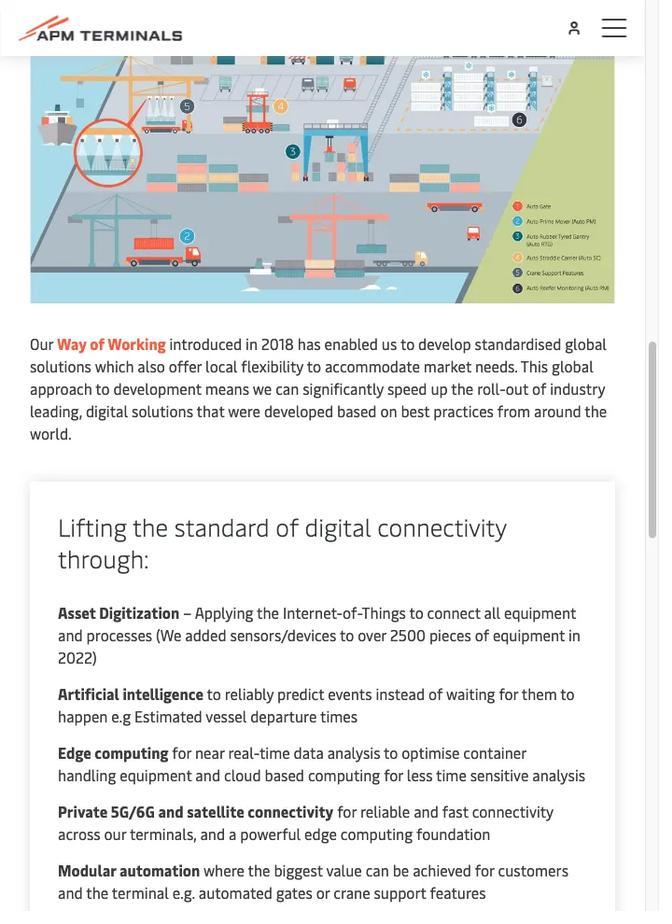 Task type: locate. For each thing, give the bounding box(es) containing it.
to right us
[[400, 334, 415, 354]]

0 horizontal spatial based
[[265, 765, 304, 785]]

1 horizontal spatial time
[[436, 765, 467, 785]]

local
[[205, 356, 238, 376]]

the down modular
[[86, 883, 109, 903]]

equipment
[[504, 603, 576, 623], [493, 625, 565, 645], [120, 765, 192, 785]]

analysis down times
[[327, 743, 380, 763]]

the right lifting
[[133, 511, 168, 543]]

1 horizontal spatial analysis
[[532, 765, 586, 785]]

the down industry
[[585, 401, 607, 421]]

best
[[401, 401, 430, 421]]

1 vertical spatial time
[[436, 765, 467, 785]]

1 vertical spatial computing
[[308, 765, 380, 785]]

for left reliable
[[337, 802, 357, 822]]

were
[[228, 401, 261, 421]]

based down significantly
[[337, 401, 377, 421]]

in inside introduced in 2018 has enabled us to develop standardised global solutions which also offer local flexibility to accommodate market needs. this global approach to development means we can significantly speed up the roll-out of industry leading, digital solutions that were developed based on best practices from around the world.
[[246, 334, 258, 354]]

where
[[203, 860, 245, 880]]

1 horizontal spatial can
[[366, 860, 389, 880]]

1 vertical spatial digital
[[305, 511, 371, 543]]

0 vertical spatial based
[[337, 401, 377, 421]]

standard
[[174, 511, 270, 543]]

time
[[259, 743, 290, 763], [436, 765, 467, 785]]

departure
[[250, 706, 317, 726]]

digital
[[86, 401, 128, 421], [305, 511, 371, 543]]

in inside – applying the internet-of-things to connect all equipment and processes (we added sensors/devices to over 2500 pieces of equipment in 2022)
[[569, 625, 581, 645]]

edge
[[58, 743, 91, 763]]

1 vertical spatial can
[[366, 860, 389, 880]]

1 horizontal spatial based
[[337, 401, 377, 421]]

our
[[104, 824, 126, 844]]

1 horizontal spatial in
[[569, 625, 581, 645]]

events
[[328, 684, 372, 704]]

and down near
[[195, 765, 220, 785]]

the
[[451, 379, 474, 399], [585, 401, 607, 421], [133, 511, 168, 543], [257, 603, 279, 623], [248, 860, 270, 880], [86, 883, 109, 903]]

vessel
[[206, 706, 247, 726]]

1 vertical spatial in
[[569, 625, 581, 645]]

0 horizontal spatial analysis
[[327, 743, 380, 763]]

0 vertical spatial digital
[[86, 401, 128, 421]]

2500
[[390, 625, 426, 645]]

analysis
[[327, 743, 380, 763], [532, 765, 586, 785]]

data
[[294, 743, 324, 763]]

from
[[497, 401, 530, 421]]

roll-
[[477, 379, 506, 399]]

has
[[298, 334, 321, 354]]

of left waiting
[[429, 684, 443, 704]]

to up 2500
[[409, 603, 424, 623]]

0 vertical spatial computing
[[95, 743, 168, 763]]

time left data
[[259, 743, 290, 763]]

0 horizontal spatial can
[[276, 379, 299, 399]]

for inside to reliably predict events instead of waiting for them to happen e.g estimated vessel departure times
[[499, 684, 518, 704]]

and down asset in the left of the page
[[58, 625, 83, 645]]

equipment up '5g/6g'
[[120, 765, 192, 785]]

connectivity up powerful
[[248, 802, 334, 822]]

0 horizontal spatial solutions
[[30, 356, 91, 376]]

solutions down development
[[132, 401, 193, 421]]

or
[[316, 883, 330, 903]]

5g/6g
[[111, 802, 155, 822]]

digital inside 'lifting the standard of digital connectivity through:'
[[305, 511, 371, 543]]

terminal
[[112, 883, 169, 903]]

2 vertical spatial equipment
[[120, 765, 192, 785]]

intelligence
[[123, 684, 203, 704]]

equipment inside for near real-time data analysis to optimise container handling equipment and cloud based computing for less time sensitive analysis
[[120, 765, 192, 785]]

fast
[[442, 802, 468, 822]]

2 vertical spatial computing
[[341, 824, 413, 844]]

asset
[[58, 603, 96, 623]]

0 horizontal spatial digital
[[86, 401, 128, 421]]

modular
[[58, 860, 116, 880]]

lifting the standard of digital connectivity through:
[[58, 511, 507, 575]]

digital up 'of-'
[[305, 511, 371, 543]]

0 vertical spatial in
[[246, 334, 258, 354]]

analysis right sensitive at the bottom right of the page
[[532, 765, 586, 785]]

all
[[484, 603, 501, 623]]

the up sensors/devices
[[257, 603, 279, 623]]

sensors/devices
[[230, 625, 337, 645]]

to up vessel
[[207, 684, 221, 704]]

e.g.
[[172, 883, 195, 903]]

approach
[[30, 379, 92, 399]]

optimise
[[402, 743, 460, 763]]

computing down data
[[308, 765, 380, 785]]

this
[[521, 356, 548, 376]]

equipment down all
[[493, 625, 565, 645]]

means
[[205, 379, 249, 399]]

which
[[95, 356, 134, 376]]

connectivity
[[377, 511, 507, 543], [248, 802, 334, 822], [472, 802, 554, 822]]

of inside to reliably predict events instead of waiting for them to happen e.g estimated vessel departure times
[[429, 684, 443, 704]]

based down data
[[265, 765, 304, 785]]

computing down e.g
[[95, 743, 168, 763]]

and left a
[[200, 824, 225, 844]]

for up features
[[475, 860, 495, 880]]

connectivity down sensitive at the bottom right of the page
[[472, 802, 554, 822]]

for left less
[[384, 765, 403, 785]]

of-
[[343, 603, 362, 623]]

reliably
[[225, 684, 274, 704]]

speed
[[387, 379, 427, 399]]

to reliably predict events instead of waiting for them to happen e.g estimated vessel departure times
[[58, 684, 575, 726]]

way
[[57, 334, 86, 354]]

and up terminals,
[[158, 802, 184, 822]]

times
[[320, 706, 358, 726]]

and left fast
[[414, 802, 439, 822]]

flexibility
[[241, 356, 304, 376]]

for
[[499, 684, 518, 704], [172, 743, 191, 763], [384, 765, 403, 785], [337, 802, 357, 822], [475, 860, 495, 880]]

happen
[[58, 706, 108, 726]]

computing inside for reliable and fast connectivity across our terminals, and a powerful edge computing foundation
[[341, 824, 413, 844]]

connectivity inside 'lifting the standard of digital connectivity through:'
[[377, 511, 507, 543]]

connectivity up connect
[[377, 511, 507, 543]]

0 horizontal spatial in
[[246, 334, 258, 354]]

automation
[[119, 860, 200, 880]]

equipment right all
[[504, 603, 576, 623]]

of right standard
[[276, 511, 299, 543]]

to left optimise
[[384, 743, 398, 763]]

for left near
[[172, 743, 191, 763]]

digitization
[[99, 603, 180, 623]]

1 vertical spatial based
[[265, 765, 304, 785]]

connectivity inside for reliable and fast connectivity across our terminals, and a powerful edge computing foundation
[[472, 802, 554, 822]]

0 vertical spatial can
[[276, 379, 299, 399]]

us
[[382, 334, 397, 354]]

can left the be
[[366, 860, 389, 880]]

0 vertical spatial analysis
[[327, 743, 380, 763]]

and inside where the biggest value can be achieved for customers and the terminal e.g. automated gates or crane support features
[[58, 883, 83, 903]]

computing down reliable
[[341, 824, 413, 844]]

1 vertical spatial solutions
[[132, 401, 193, 421]]

1 horizontal spatial digital
[[305, 511, 371, 543]]

can
[[276, 379, 299, 399], [366, 860, 389, 880]]

over
[[358, 625, 386, 645]]

market
[[424, 356, 471, 376]]

can right we
[[276, 379, 299, 399]]

time down optimise
[[436, 765, 467, 785]]

of
[[90, 334, 105, 354], [532, 379, 546, 399], [276, 511, 299, 543], [475, 625, 489, 645], [429, 684, 443, 704]]

digital inside introduced in 2018 has enabled us to develop standardised global solutions which also offer local flexibility to accommodate market needs. this global approach to development means we can significantly speed up the roll-out of industry leading, digital solutions that were developed based on best practices from around the world.
[[86, 401, 128, 421]]

of down all
[[475, 625, 489, 645]]

0 vertical spatial global
[[565, 334, 607, 354]]

computing
[[95, 743, 168, 763], [308, 765, 380, 785], [341, 824, 413, 844]]

to right them
[[560, 684, 575, 704]]

artificial intelligence
[[58, 684, 203, 704]]

– applying the internet-of-things to connect all equipment and processes (we added sensors/devices to over 2500 pieces of equipment in 2022)
[[58, 603, 581, 668]]

of inside – applying the internet-of-things to connect all equipment and processes (we added sensors/devices to over 2500 pieces of equipment in 2022)
[[475, 625, 489, 645]]

for left them
[[499, 684, 518, 704]]

digital down which
[[86, 401, 128, 421]]

1 horizontal spatial solutions
[[132, 401, 193, 421]]

0 horizontal spatial time
[[259, 743, 290, 763]]

of right out
[[532, 379, 546, 399]]

and down modular
[[58, 883, 83, 903]]

enabled
[[325, 334, 378, 354]]

across
[[58, 824, 101, 844]]

value
[[326, 860, 362, 880]]

solutions up approach
[[30, 356, 91, 376]]

our way of working
[[30, 334, 166, 354]]

and
[[58, 625, 83, 645], [195, 765, 220, 785], [158, 802, 184, 822], [414, 802, 439, 822], [200, 824, 225, 844], [58, 883, 83, 903]]

the inside 'lifting the standard of digital connectivity through:'
[[133, 511, 168, 543]]

developed
[[264, 401, 333, 421]]



Task type: describe. For each thing, give the bounding box(es) containing it.
standardised
[[475, 334, 561, 354]]

based inside for near real-time data analysis to optimise container handling equipment and cloud based computing for less time sensitive analysis
[[265, 765, 304, 785]]

world.
[[30, 423, 72, 443]]

a
[[229, 824, 237, 844]]

private
[[58, 802, 108, 822]]

powerful
[[240, 824, 301, 844]]

for reliable and fast connectivity across our terminals, and a powerful edge computing foundation
[[58, 802, 554, 844]]

to down which
[[96, 379, 110, 399]]

on
[[380, 401, 397, 421]]

container
[[463, 743, 526, 763]]

connectivity for satellite
[[248, 802, 334, 822]]

connectivity for fast
[[472, 802, 554, 822]]

2018
[[261, 334, 294, 354]]

crane
[[334, 883, 370, 903]]

lifting
[[58, 511, 127, 543]]

e.g
[[111, 706, 131, 726]]

applying
[[195, 603, 253, 623]]

added
[[185, 625, 227, 645]]

–
[[183, 603, 192, 623]]

foundation
[[416, 824, 491, 844]]

can inside introduced in 2018 has enabled us to develop standardised global solutions which also offer local flexibility to accommodate market needs. this global approach to development means we can significantly speed up the roll-out of industry leading, digital solutions that were developed based on best practices from around the world.
[[276, 379, 299, 399]]

internet-
[[283, 603, 343, 623]]

introduced in 2018 has enabled us to develop standardised global solutions which also offer local flexibility to accommodate market needs. this global approach to development means we can significantly speed up the roll-out of industry leading, digital solutions that were developed based on best practices from around the world.
[[30, 334, 607, 443]]

satellite
[[187, 802, 244, 822]]

predict
[[277, 684, 324, 704]]

for inside for reliable and fast connectivity across our terminals, and a powerful edge computing foundation
[[337, 802, 357, 822]]

achieved
[[413, 860, 471, 880]]

out
[[506, 379, 528, 399]]

terminal automation 1000 image
[[30, 0, 615, 304]]

private 5g/6g and satellite connectivity
[[58, 802, 334, 822]]

for inside where the biggest value can be achieved for customers and the terminal e.g. automated gates or crane support features
[[475, 860, 495, 880]]

and inside – applying the internet-of-things to connect all equipment and processes (we added sensors/devices to over 2500 pieces of equipment in 2022)
[[58, 625, 83, 645]]

edge computing
[[58, 743, 168, 763]]

sensitive
[[470, 765, 529, 785]]

things
[[362, 603, 406, 623]]

terminals,
[[130, 824, 197, 844]]

of inside introduced in 2018 has enabled us to develop standardised global solutions which also offer local flexibility to accommodate market needs. this global approach to development means we can significantly speed up the roll-out of industry leading, digital solutions that were developed based on best practices from around the world.
[[532, 379, 546, 399]]

to down 'of-'
[[340, 625, 354, 645]]

working
[[108, 334, 166, 354]]

our
[[30, 334, 53, 354]]

be
[[393, 860, 409, 880]]

features
[[430, 883, 486, 903]]

0 vertical spatial time
[[259, 743, 290, 763]]

to inside for near real-time data analysis to optimise container handling equipment and cloud based computing for less time sensitive analysis
[[384, 743, 398, 763]]

introduced
[[169, 334, 242, 354]]

connect
[[427, 603, 481, 623]]

biggest
[[274, 860, 323, 880]]

waiting
[[446, 684, 495, 704]]

industry
[[550, 379, 605, 399]]

accommodate
[[325, 356, 420, 376]]

we
[[253, 379, 272, 399]]

asset digitization
[[58, 603, 180, 623]]

modular automation
[[58, 860, 200, 880]]

the up practices
[[451, 379, 474, 399]]

practices
[[434, 401, 494, 421]]

cloud
[[224, 765, 261, 785]]

near
[[195, 743, 225, 763]]

leading,
[[30, 401, 82, 421]]

support
[[374, 883, 426, 903]]

can inside where the biggest value can be achieved for customers and the terminal e.g. automated gates or crane support features
[[366, 860, 389, 880]]

real-
[[228, 743, 259, 763]]

through:
[[58, 542, 149, 575]]

of right way
[[90, 334, 105, 354]]

the inside – applying the internet-of-things to connect all equipment and processes (we added sensors/devices to over 2500 pieces of equipment in 2022)
[[257, 603, 279, 623]]

offer
[[169, 356, 202, 376]]

and inside for near real-time data analysis to optimise container handling equipment and cloud based computing for less time sensitive analysis
[[195, 765, 220, 785]]

pieces
[[429, 625, 471, 645]]

(we
[[156, 625, 181, 645]]

handling
[[58, 765, 116, 785]]

them
[[522, 684, 557, 704]]

the up automated
[[248, 860, 270, 880]]

0 vertical spatial equipment
[[504, 603, 576, 623]]

1 vertical spatial equipment
[[493, 625, 565, 645]]

gates
[[276, 883, 313, 903]]

around
[[534, 401, 581, 421]]

to down has
[[307, 356, 321, 376]]

of inside 'lifting the standard of digital connectivity through:'
[[276, 511, 299, 543]]

way of working link
[[57, 334, 166, 354]]

estimated
[[134, 706, 202, 726]]

up
[[431, 379, 448, 399]]

1 vertical spatial analysis
[[532, 765, 586, 785]]

0 vertical spatial solutions
[[30, 356, 91, 376]]

edge
[[304, 824, 337, 844]]

needs.
[[475, 356, 518, 376]]

less
[[407, 765, 433, 785]]

based inside introduced in 2018 has enabled us to develop standardised global solutions which also offer local flexibility to accommodate market needs. this global approach to development means we can significantly speed up the roll-out of industry leading, digital solutions that were developed based on best practices from around the world.
[[337, 401, 377, 421]]

significantly
[[303, 379, 384, 399]]

customers
[[498, 860, 569, 880]]

computing inside for near real-time data analysis to optimise container handling equipment and cloud based computing for less time sensitive analysis
[[308, 765, 380, 785]]

2022)
[[58, 648, 97, 668]]

automated
[[199, 883, 272, 903]]

develop
[[418, 334, 471, 354]]

1 vertical spatial global
[[552, 356, 594, 376]]



Task type: vqa. For each thing, say whether or not it's contained in the screenshot.
more
no



